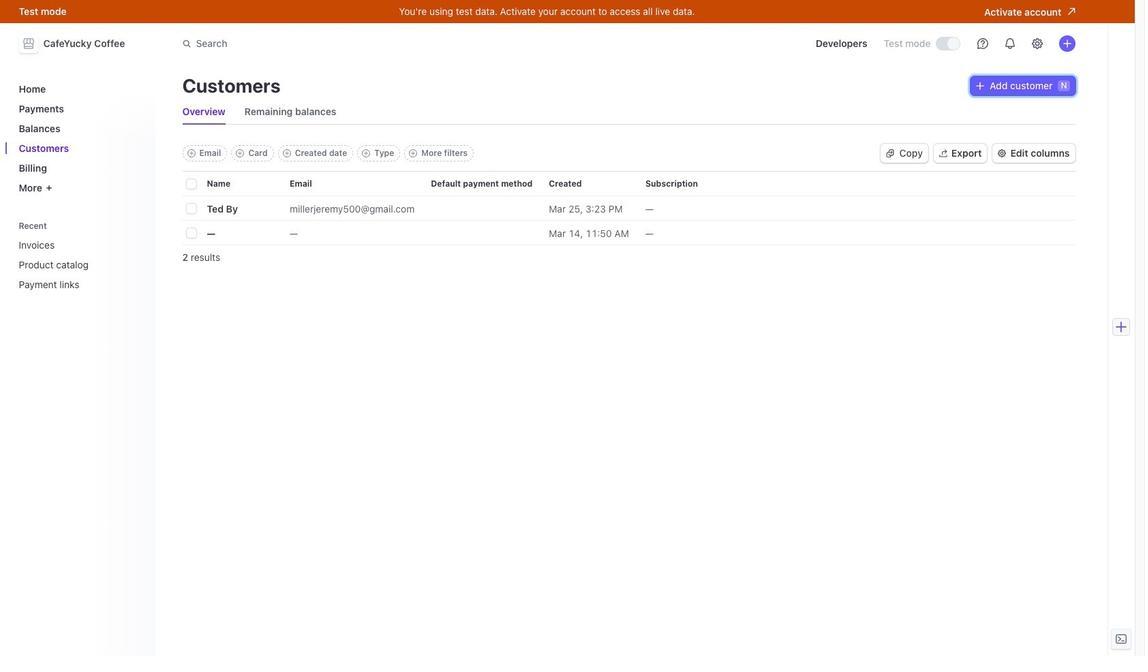 Task type: vqa. For each thing, say whether or not it's contained in the screenshot.
right API
no



Task type: locate. For each thing, give the bounding box(es) containing it.
Select item checkbox
[[186, 204, 196, 213], [186, 228, 196, 238]]

1 recent element from the top
[[13, 216, 147, 296]]

clear history image
[[133, 222, 141, 230]]

1 vertical spatial select item checkbox
[[186, 228, 196, 238]]

recent element
[[13, 216, 147, 296], [13, 234, 147, 296]]

settings image
[[1032, 38, 1043, 49]]

2 select item checkbox from the top
[[186, 228, 196, 238]]

add card image
[[236, 149, 244, 158]]

notifications image
[[1005, 38, 1016, 49]]

add created date image
[[283, 149, 291, 158]]

Test mode checkbox
[[937, 38, 960, 50]]

0 vertical spatial select item checkbox
[[186, 204, 196, 213]]

None search field
[[174, 31, 559, 56]]

toolbar
[[182, 145, 474, 162]]

tab list
[[182, 100, 1076, 125]]



Task type: describe. For each thing, give the bounding box(es) containing it.
Search text field
[[174, 31, 559, 56]]

add more filters image
[[409, 149, 418, 158]]

add type image
[[362, 149, 370, 158]]

add email image
[[187, 149, 195, 158]]

svg image
[[976, 82, 985, 90]]

1 select item checkbox from the top
[[186, 204, 196, 213]]

help image
[[977, 38, 988, 49]]

2 recent element from the top
[[13, 234, 147, 296]]

core navigation links element
[[13, 78, 147, 199]]

svg image
[[886, 149, 894, 158]]

Select All checkbox
[[186, 179, 196, 189]]



